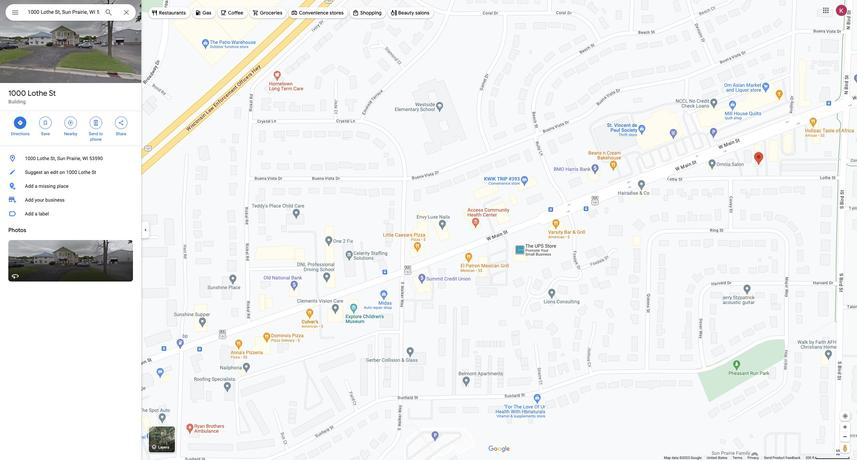 Task type: describe. For each thing, give the bounding box(es) containing it.
united states button
[[707, 456, 728, 461]]

building
[[8, 99, 26, 105]]

business
[[45, 198, 65, 203]]

product
[[773, 457, 785, 461]]

gas button
[[192, 5, 216, 21]]

suggest an edit on 1000 lothe st button
[[0, 166, 141, 180]]

add for add a missing place
[[25, 184, 34, 189]]

united
[[707, 457, 717, 461]]

2 vertical spatial 1000
[[66, 170, 77, 175]]

label
[[39, 211, 49, 217]]

add a label button
[[0, 207, 141, 221]]

google maps element
[[0, 0, 858, 461]]

united states
[[707, 457, 728, 461]]

send for send to phone
[[89, 132, 98, 137]]

1000 for st
[[8, 89, 26, 98]]

200 ft button
[[806, 457, 850, 461]]

1000 lothe st, sun prairie, wi 53590 button
[[0, 152, 141, 166]]

beauty salons button
[[388, 5, 434, 21]]

add your business
[[25, 198, 65, 203]]


[[93, 119, 99, 127]]

map data ©2023 google
[[665, 457, 702, 461]]

directions
[[11, 132, 30, 137]]

shopping
[[361, 10, 382, 16]]

restaurants
[[159, 10, 186, 16]]

an
[[44, 170, 49, 175]]

on
[[60, 170, 65, 175]]

none field inside 1000 lothe st, sun prairie, wi 53590 field
[[28, 8, 99, 16]]

google account: kenny nguyen  
(kenny.nguyen@adept.ai) image
[[837, 5, 848, 16]]

lothe for st,
[[37, 156, 49, 161]]

wi
[[82, 156, 88, 161]]

add for add your business
[[25, 198, 34, 203]]

collapse side panel image
[[142, 227, 149, 234]]

footer inside the google maps element
[[665, 456, 806, 461]]

terms
[[733, 457, 743, 461]]

groceries button
[[250, 5, 287, 21]]

sun
[[57, 156, 65, 161]]

coffee button
[[218, 5, 248, 21]]

st inside 1000 lothe st building
[[49, 89, 56, 98]]

edit
[[50, 170, 58, 175]]

1000 lothe st, sun prairie, wi 53590
[[25, 156, 103, 161]]

share
[[116, 132, 126, 137]]

add your business link
[[0, 193, 141, 207]]

200
[[806, 457, 812, 461]]

convenience stores button
[[289, 5, 348, 21]]

privacy button
[[748, 456, 759, 461]]

a for label
[[35, 211, 37, 217]]

convenience stores
[[299, 10, 344, 16]]

actions for 1000 lothe st region
[[0, 111, 141, 146]]

1000 lothe st main content
[[0, 0, 141, 461]]


[[17, 119, 23, 127]]

map
[[665, 457, 671, 461]]

privacy
[[748, 457, 759, 461]]

add a missing place
[[25, 184, 68, 189]]

place
[[57, 184, 68, 189]]

save
[[41, 132, 50, 137]]



Task type: vqa. For each thing, say whether or not it's contained in the screenshot.
the 1000 to the top
yes



Task type: locate. For each thing, give the bounding box(es) containing it.
1000 up building
[[8, 89, 26, 98]]

send
[[89, 132, 98, 137], [765, 457, 772, 461]]

phone
[[90, 137, 102, 142]]

2 vertical spatial lothe
[[78, 170, 91, 175]]

1 add from the top
[[25, 184, 34, 189]]

suggest an edit on 1000 lothe st
[[25, 170, 96, 175]]

1 vertical spatial 1000
[[25, 156, 36, 161]]

send left the 'product'
[[765, 457, 772, 461]]

to
[[99, 132, 103, 137]]

add for add a label
[[25, 211, 34, 217]]

add inside add your business link
[[25, 198, 34, 203]]

missing
[[39, 184, 56, 189]]

a for missing
[[35, 184, 37, 189]]

1000
[[8, 89, 26, 98], [25, 156, 36, 161], [66, 170, 77, 175]]

1000 right on
[[66, 170, 77, 175]]

send up the phone
[[89, 132, 98, 137]]

add left your
[[25, 198, 34, 203]]

states
[[718, 457, 728, 461]]

©2023
[[680, 457, 690, 461]]

200 ft
[[806, 457, 815, 461]]

1000 inside 1000 lothe st building
[[8, 89, 26, 98]]

0 vertical spatial add
[[25, 184, 34, 189]]

2 add from the top
[[25, 198, 34, 203]]

0 vertical spatial a
[[35, 184, 37, 189]]

add inside add a label button
[[25, 211, 34, 217]]

lothe down wi
[[78, 170, 91, 175]]

1 horizontal spatial send
[[765, 457, 772, 461]]

1000 for st,
[[25, 156, 36, 161]]

ft
[[813, 457, 815, 461]]

footer containing map data ©2023 google
[[665, 456, 806, 461]]

google
[[691, 457, 702, 461]]

0 horizontal spatial st
[[49, 89, 56, 98]]

lothe
[[28, 89, 47, 98], [37, 156, 49, 161], [78, 170, 91, 175]]

gas
[[203, 10, 212, 16]]

1000 Lothe St, Sun Prairie, WI 53590 field
[[6, 4, 136, 21]]

lothe for st
[[28, 89, 47, 98]]

data
[[672, 457, 679, 461]]

nearby
[[64, 132, 77, 137]]

add a missing place button
[[0, 180, 141, 193]]


[[11, 8, 19, 17]]

stores
[[330, 10, 344, 16]]

prairie,
[[67, 156, 81, 161]]

zoom out image
[[843, 435, 848, 440]]

feedback
[[786, 457, 801, 461]]

photos
[[8, 227, 26, 234]]

send inside send to phone
[[89, 132, 98, 137]]

 button
[[6, 4, 25, 22]]

add inside add a missing place 'button'
[[25, 184, 34, 189]]

0 vertical spatial st
[[49, 89, 56, 98]]

show your location image
[[843, 414, 849, 420]]

footer
[[665, 456, 806, 461]]

1 vertical spatial add
[[25, 198, 34, 203]]

send to phone
[[89, 132, 103, 142]]

send inside button
[[765, 457, 772, 461]]

53590
[[89, 156, 103, 161]]

send product feedback button
[[765, 456, 801, 461]]

lothe up 
[[28, 89, 47, 98]]


[[42, 119, 49, 127]]

1 vertical spatial st
[[92, 170, 96, 175]]

add a label
[[25, 211, 49, 217]]

2 a from the top
[[35, 211, 37, 217]]

0 vertical spatial send
[[89, 132, 98, 137]]

groceries
[[260, 10, 283, 16]]

shopping button
[[350, 5, 386, 21]]

send product feedback
[[765, 457, 801, 461]]

send for send product feedback
[[765, 457, 772, 461]]

a left missing
[[35, 184, 37, 189]]

coffee
[[228, 10, 244, 16]]

0 vertical spatial lothe
[[28, 89, 47, 98]]

add down suggest
[[25, 184, 34, 189]]

st inside button
[[92, 170, 96, 175]]

2 vertical spatial add
[[25, 211, 34, 217]]

lothe inside 1000 lothe st building
[[28, 89, 47, 98]]

beauty salons
[[399, 10, 430, 16]]

1 vertical spatial send
[[765, 457, 772, 461]]

1000 lothe st building
[[8, 89, 56, 105]]


[[68, 119, 74, 127]]

 search field
[[6, 4, 136, 22]]

st
[[49, 89, 56, 98], [92, 170, 96, 175]]

0 vertical spatial 1000
[[8, 89, 26, 98]]

0 horizontal spatial send
[[89, 132, 98, 137]]

zoom in image
[[843, 425, 848, 430]]

salons
[[416, 10, 430, 16]]

1 a from the top
[[35, 184, 37, 189]]

3 add from the top
[[25, 211, 34, 217]]

lothe left st,
[[37, 156, 49, 161]]

convenience
[[299, 10, 329, 16]]

your
[[35, 198, 44, 203]]

a inside 'button'
[[35, 184, 37, 189]]

restaurants button
[[149, 5, 190, 21]]


[[118, 119, 124, 127]]

1 horizontal spatial st
[[92, 170, 96, 175]]

layers
[[158, 446, 169, 451]]

beauty
[[399, 10, 414, 16]]

1 vertical spatial lothe
[[37, 156, 49, 161]]

1000 up suggest
[[25, 156, 36, 161]]

show street view coverage image
[[841, 444, 851, 454]]

a inside button
[[35, 211, 37, 217]]

terms button
[[733, 456, 743, 461]]

a left label
[[35, 211, 37, 217]]

suggest
[[25, 170, 43, 175]]

None field
[[28, 8, 99, 16]]

a
[[35, 184, 37, 189], [35, 211, 37, 217]]

add
[[25, 184, 34, 189], [25, 198, 34, 203], [25, 211, 34, 217]]

add left label
[[25, 211, 34, 217]]

1 vertical spatial a
[[35, 211, 37, 217]]

st,
[[50, 156, 56, 161]]



